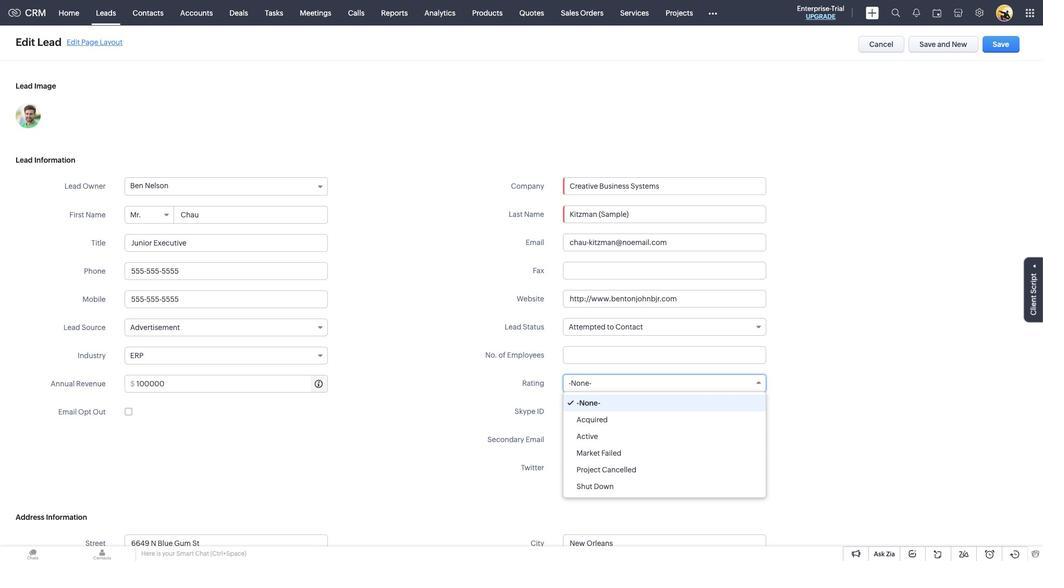 Task type: describe. For each thing, give the bounding box(es) containing it.
lead for lead information
[[16, 156, 33, 164]]

deals link
[[221, 0, 256, 25]]

Mr. field
[[125, 206, 174, 223]]

address
[[16, 513, 44, 521]]

lead for lead image
[[16, 82, 33, 90]]

information for address information
[[46, 513, 87, 521]]

ben nelson
[[130, 181, 168, 190]]

tasks
[[265, 9, 283, 17]]

crm
[[25, 7, 46, 18]]

first
[[70, 211, 84, 219]]

save and new button
[[909, 36, 978, 53]]

city
[[531, 539, 544, 547]]

attempted to contact
[[569, 323, 643, 331]]

smart
[[176, 550, 194, 557]]

title
[[91, 239, 106, 247]]

upgrade
[[806, 13, 836, 20]]

acquired option
[[564, 411, 766, 428]]

industry
[[78, 351, 106, 360]]

secondary email
[[488, 435, 544, 444]]

meetings link
[[292, 0, 340, 25]]

advertisement
[[130, 323, 180, 332]]

information for lead information
[[34, 156, 75, 164]]

mr.
[[130, 211, 141, 219]]

calls link
[[340, 0, 373, 25]]

lead down "crm"
[[37, 36, 62, 48]]

analytics
[[425, 9, 456, 17]]

meetings
[[300, 9, 331, 17]]

signals element
[[907, 0, 927, 26]]

Advertisement field
[[124, 319, 328, 336]]

client script
[[1030, 273, 1038, 315]]

0 horizontal spatial edit
[[16, 36, 35, 48]]

cancel
[[870, 40, 894, 48]]

your
[[162, 550, 175, 557]]

leads link
[[88, 0, 124, 25]]

lead source
[[64, 323, 106, 332]]

erp
[[130, 351, 144, 360]]

zia
[[886, 551, 895, 558]]

email for email opt out
[[58, 408, 77, 416]]

- inside field
[[569, 379, 571, 387]]

calendar image
[[933, 9, 942, 17]]

cancel button
[[859, 36, 905, 53]]

script
[[1030, 273, 1038, 294]]

projects
[[666, 9, 693, 17]]

mobile
[[82, 295, 106, 303]]

contacts image
[[69, 546, 135, 561]]

secondary
[[488, 435, 524, 444]]

layout
[[100, 38, 123, 46]]

client
[[1030, 295, 1038, 315]]

lead for lead owner
[[65, 182, 81, 190]]

source
[[82, 323, 106, 332]]

create menu image
[[866, 7, 879, 19]]

ben
[[130, 181, 143, 190]]

list box containing -none-
[[564, 392, 766, 497]]

-none- option
[[564, 395, 766, 411]]

none- inside option
[[579, 399, 601, 407]]

chat
[[195, 550, 209, 557]]

edit lead edit page layout
[[16, 36, 123, 48]]

last
[[509, 210, 523, 218]]

name for first name
[[86, 211, 106, 219]]

contact
[[616, 323, 643, 331]]

shut down
[[577, 482, 614, 491]]

acquired
[[577, 416, 608, 424]]

active
[[577, 432, 598, 441]]

page
[[81, 38, 98, 46]]

chats image
[[0, 546, 66, 561]]

enterprise-
[[797, 5, 831, 13]]

cancelled
[[602, 466, 637, 474]]

contacts
[[133, 9, 164, 17]]

save button
[[983, 36, 1020, 53]]

project cancelled
[[577, 466, 637, 474]]

employees
[[507, 351, 544, 359]]

shut
[[577, 482, 593, 491]]

ERP field
[[124, 347, 328, 364]]

market failed option
[[564, 445, 766, 461]]

active option
[[564, 428, 766, 445]]

reports link
[[373, 0, 416, 25]]

attempted
[[569, 323, 606, 331]]

tasks link
[[256, 0, 292, 25]]

2 vertical spatial email
[[526, 435, 544, 444]]

sales orders
[[561, 9, 604, 17]]

name for last name
[[524, 210, 544, 218]]

-None- field
[[563, 374, 766, 392]]

lead for lead status
[[505, 323, 521, 331]]

search image
[[892, 8, 900, 17]]



Task type: vqa. For each thing, say whether or not it's contained in the screenshot.
the Insert
no



Task type: locate. For each thing, give the bounding box(es) containing it.
None text field
[[564, 178, 766, 194], [563, 234, 766, 251], [124, 234, 328, 252], [563, 403, 766, 420], [563, 431, 766, 448], [563, 534, 766, 552], [564, 178, 766, 194], [563, 234, 766, 251], [124, 234, 328, 252], [563, 403, 766, 420], [563, 431, 766, 448], [563, 534, 766, 552]]

email left opt
[[58, 408, 77, 416]]

analytics link
[[416, 0, 464, 25]]

0 vertical spatial information
[[34, 156, 75, 164]]

shut down option
[[564, 478, 766, 495]]

1 vertical spatial none-
[[579, 399, 601, 407]]

edit down crm link
[[16, 36, 35, 48]]

to
[[607, 323, 614, 331]]

address information
[[16, 513, 87, 521]]

name
[[524, 210, 544, 218], [86, 211, 106, 219]]

skype id
[[515, 407, 544, 416]]

opt
[[78, 408, 91, 416]]

fax
[[533, 266, 544, 275]]

sales orders link
[[553, 0, 612, 25]]

home
[[59, 9, 79, 17]]

quotes link
[[511, 0, 553, 25]]

image image
[[16, 103, 41, 128]]

project
[[577, 466, 601, 474]]

and
[[938, 40, 951, 48]]

0 horizontal spatial -
[[569, 379, 571, 387]]

market failed
[[577, 449, 622, 457]]

lead for lead source
[[64, 323, 80, 332]]

0 horizontal spatial save
[[920, 40, 936, 48]]

skype
[[515, 407, 536, 416]]

1 vertical spatial -none-
[[577, 399, 601, 407]]

trial
[[831, 5, 845, 13]]

save down profile icon
[[993, 40, 1009, 48]]

lead image
[[16, 82, 56, 90]]

here
[[141, 550, 155, 557]]

products link
[[464, 0, 511, 25]]

street
[[85, 539, 106, 547]]

services
[[620, 9, 649, 17]]

-none- inside option
[[577, 399, 601, 407]]

create menu element
[[860, 0, 885, 25]]

calls
[[348, 9, 365, 17]]

edit left the 'page'
[[67, 38, 80, 46]]

first name
[[70, 211, 106, 219]]

ask
[[874, 551, 885, 558]]

email for email
[[526, 238, 544, 247]]

lead left the owner
[[65, 182, 81, 190]]

revenue
[[76, 380, 106, 388]]

(ctrl+space)
[[210, 550, 246, 557]]

0 vertical spatial none-
[[571, 379, 592, 387]]

twitter
[[521, 464, 544, 472]]

id
[[537, 407, 544, 416]]

is
[[156, 550, 161, 557]]

accounts link
[[172, 0, 221, 25]]

1 horizontal spatial name
[[524, 210, 544, 218]]

None text field
[[563, 205, 766, 223], [175, 206, 327, 223], [563, 262, 766, 279], [124, 262, 328, 280], [563, 290, 766, 308], [124, 290, 328, 308], [563, 346, 766, 364], [136, 375, 327, 392], [577, 459, 766, 476], [124, 534, 328, 552], [563, 205, 766, 223], [175, 206, 327, 223], [563, 262, 766, 279], [124, 262, 328, 280], [563, 290, 766, 308], [124, 290, 328, 308], [563, 346, 766, 364], [136, 375, 327, 392], [577, 459, 766, 476], [124, 534, 328, 552]]

crm link
[[8, 7, 46, 18]]

Attempted to Contact field
[[563, 318, 766, 336]]

none- inside field
[[571, 379, 592, 387]]

-
[[569, 379, 571, 387], [577, 399, 579, 407]]

lead left 'status'
[[505, 323, 521, 331]]

of
[[499, 351, 506, 359]]

no.
[[485, 351, 497, 359]]

email up fax
[[526, 238, 544, 247]]

1 horizontal spatial save
[[993, 40, 1009, 48]]

lead left "source" at left bottom
[[64, 323, 80, 332]]

out
[[93, 408, 106, 416]]

edit
[[16, 36, 35, 48], [67, 38, 80, 46]]

ask zia
[[874, 551, 895, 558]]

new
[[952, 40, 967, 48]]

0 vertical spatial email
[[526, 238, 544, 247]]

information right the address
[[46, 513, 87, 521]]

rating
[[522, 379, 544, 387]]

products
[[472, 9, 503, 17]]

2 save from the left
[[993, 40, 1009, 48]]

information up the lead owner
[[34, 156, 75, 164]]

save
[[920, 40, 936, 48], [993, 40, 1009, 48]]

1 vertical spatial -
[[577, 399, 579, 407]]

nelson
[[145, 181, 168, 190]]

company
[[511, 182, 544, 190]]

orders
[[580, 9, 604, 17]]

deals
[[230, 9, 248, 17]]

1 save from the left
[[920, 40, 936, 48]]

down
[[594, 482, 614, 491]]

list box
[[564, 392, 766, 497]]

sales
[[561, 9, 579, 17]]

email opt out
[[58, 408, 106, 416]]

1 horizontal spatial edit
[[67, 38, 80, 46]]

none-
[[571, 379, 592, 387], [579, 399, 601, 407]]

0 vertical spatial -none-
[[569, 379, 592, 387]]

here is your smart chat (ctrl+space)
[[141, 550, 246, 557]]

0 vertical spatial -
[[569, 379, 571, 387]]

name right 'first'
[[86, 211, 106, 219]]

0 horizontal spatial name
[[86, 211, 106, 219]]

save for save
[[993, 40, 1009, 48]]

phone
[[84, 267, 106, 275]]

failed
[[602, 449, 622, 457]]

- inside option
[[577, 399, 579, 407]]

image
[[34, 82, 56, 90]]

enterprise-trial upgrade
[[797, 5, 845, 20]]

1 horizontal spatial -
[[577, 399, 579, 407]]

signals image
[[913, 8, 920, 17]]

lead owner
[[65, 182, 106, 190]]

annual revenue
[[51, 380, 106, 388]]

lead down image
[[16, 156, 33, 164]]

save and new
[[920, 40, 967, 48]]

reports
[[381, 9, 408, 17]]

market
[[577, 449, 600, 457]]

lead left image
[[16, 82, 33, 90]]

save left and
[[920, 40, 936, 48]]

services link
[[612, 0, 657, 25]]

- up the acquired
[[577, 399, 579, 407]]

save for save and new
[[920, 40, 936, 48]]

information
[[34, 156, 75, 164], [46, 513, 87, 521]]

edit inside edit lead edit page layout
[[67, 38, 80, 46]]

email up twitter
[[526, 435, 544, 444]]

-none- inside field
[[569, 379, 592, 387]]

None field
[[564, 178, 766, 194]]

profile element
[[990, 0, 1019, 25]]

project cancelled option
[[564, 461, 766, 478]]

1 vertical spatial information
[[46, 513, 87, 521]]

no. of employees
[[485, 351, 544, 359]]

home link
[[50, 0, 88, 25]]

edit page layout link
[[67, 38, 123, 46]]

accounts
[[180, 9, 213, 17]]

status
[[523, 323, 544, 331]]

lead status
[[505, 323, 544, 331]]

lead information
[[16, 156, 75, 164]]

- right rating
[[569, 379, 571, 387]]

1 vertical spatial email
[[58, 408, 77, 416]]

lead
[[37, 36, 62, 48], [16, 82, 33, 90], [16, 156, 33, 164], [65, 182, 81, 190], [505, 323, 521, 331], [64, 323, 80, 332]]

-none-
[[569, 379, 592, 387], [577, 399, 601, 407]]

name right last
[[524, 210, 544, 218]]

website
[[517, 295, 544, 303]]

Other Modules field
[[702, 4, 724, 21]]

profile image
[[996, 4, 1013, 21]]

owner
[[83, 182, 106, 190]]

leads
[[96, 9, 116, 17]]

search element
[[885, 0, 907, 26]]



